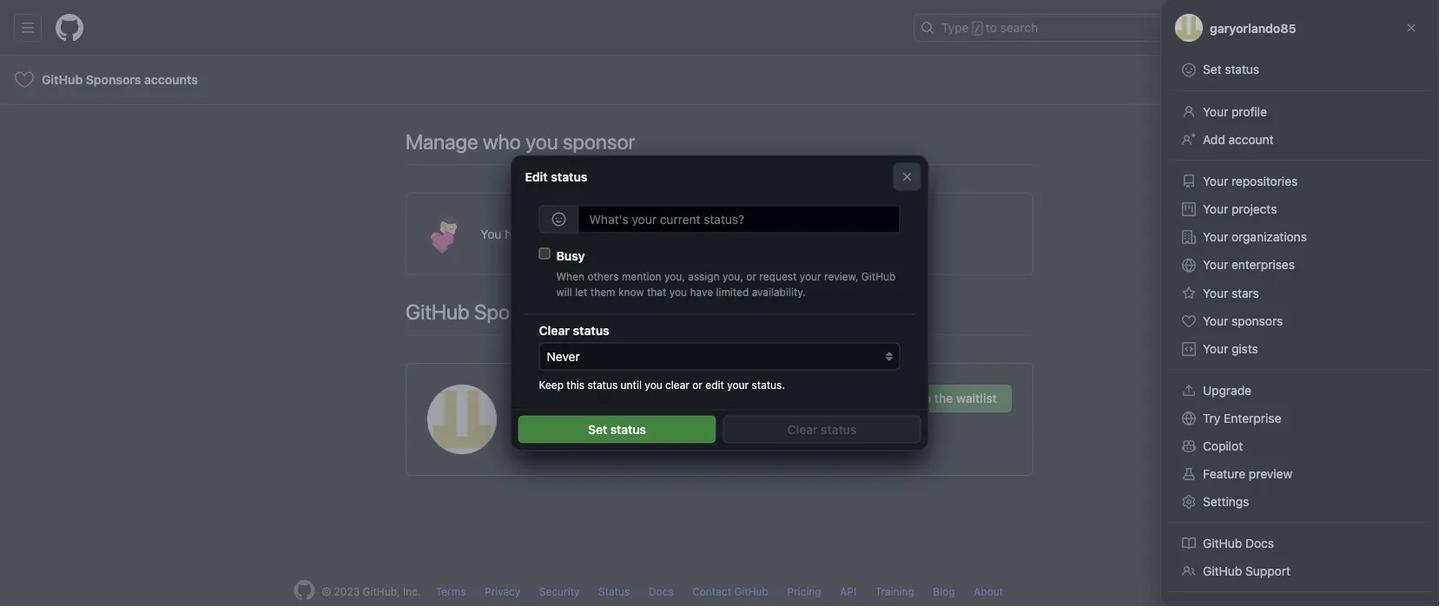 Task type: vqa. For each thing, say whether or not it's contained in the screenshot.
Created
no



Task type: describe. For each thing, give the bounding box(es) containing it.
.
[[821, 227, 824, 241]]

yet.
[[656, 227, 677, 241]]

heart image
[[14, 70, 35, 90]]

contact
[[693, 586, 732, 598]]

1 horizontal spatial you
[[645, 379, 663, 392]]

1 vertical spatial close image
[[901, 170, 915, 184]]

feature
[[1203, 467, 1246, 481]]

settings
[[1203, 495, 1250, 509]]

contact github link
[[693, 586, 769, 598]]

garyorlando85 for garyorlando85
[[1210, 21, 1297, 35]]

github sponsors accounts
[[42, 73, 198, 87]]

to inside garyorlando85 this account has not applied to join github sponsors.
[[703, 417, 715, 433]]

about link
[[974, 586, 1004, 598]]

training
[[876, 586, 915, 598]]

Busy checkbox
[[539, 248, 550, 259]]

join
[[719, 417, 741, 433]]

github docs
[[1203, 537, 1275, 551]]

command palette image
[[1197, 21, 1211, 35]]

2 you, from the left
[[723, 270, 744, 283]]

your inside busy when others mention you, assign you, or request your review,           github will let them know that you have limited availability.
[[800, 270, 822, 283]]

terms link
[[436, 586, 466, 598]]

pricing
[[788, 586, 822, 598]]

your profile
[[1203, 105, 1268, 119]]

pricing link
[[788, 586, 822, 598]]

your stars
[[1203, 286, 1260, 301]]

smiley image
[[552, 212, 566, 226]]

your enterprises link
[[1176, 251, 1426, 280]]

blog link
[[934, 586, 956, 598]]

know
[[619, 286, 644, 298]]

let
[[575, 286, 588, 298]]

your for your organizations
[[1203, 230, 1229, 244]]

add account
[[1203, 133, 1274, 147]]

0 horizontal spatial set status button
[[518, 416, 716, 444]]

1 horizontal spatial accounts
[[632, 300, 715, 324]]

assign
[[688, 270, 720, 283]]

gists
[[1232, 342, 1259, 356]]

set inside edit status dialog
[[588, 423, 608, 437]]

/
[[975, 23, 981, 35]]

training link
[[876, 586, 915, 598]]

github,
[[363, 586, 400, 598]]

0 vertical spatial clear status
[[539, 323, 610, 338]]

status link
[[599, 586, 630, 598]]

busy when others mention you, assign you, or request your review,           github will let them know that you have limited availability.
[[557, 249, 896, 298]]

that
[[647, 286, 667, 298]]

1 horizontal spatial to
[[762, 227, 773, 241]]

garyorlando85 for garyorlando85 this account has not applied to join github sponsors.
[[518, 388, 636, 408]]

account inside garyorlando85 this account has not applied to join github sponsors.
[[548, 417, 599, 433]]

your sponsors
[[1203, 314, 1284, 328]]

manage who you sponsor
[[406, 129, 636, 154]]

edit
[[706, 379, 725, 392]]

try
[[1203, 411, 1221, 426]]

2023
[[334, 586, 360, 598]]

try enterprise
[[1203, 411, 1282, 426]]

0 horizontal spatial your
[[727, 379, 749, 392]]

your gists
[[1203, 342, 1259, 356]]

applied
[[653, 417, 699, 433]]

your for your gists
[[1203, 342, 1229, 356]]

your for your enterprises
[[1203, 258, 1229, 272]]

busy
[[557, 249, 585, 263]]

feature preview
[[1203, 467, 1293, 481]]

find
[[680, 227, 704, 241]]

0 vertical spatial set
[[1203, 62, 1222, 76]]

clear inside clear status button
[[788, 423, 818, 437]]

until
[[621, 379, 642, 392]]

© 2023 github, inc.
[[322, 586, 421, 598]]

you haven't sponsored anyone yet. find someone to sponsor .
[[481, 227, 824, 241]]

your for your repositories
[[1203, 174, 1229, 189]]

who
[[483, 129, 521, 154]]

join the waitlist button
[[893, 385, 1012, 413]]

1 horizontal spatial docs
[[1246, 537, 1275, 551]]

your sponsors link
[[1176, 308, 1426, 335]]

type
[[942, 20, 969, 35]]

the
[[935, 391, 954, 406]]

clear status button
[[723, 416, 921, 444]]

enterprise
[[1224, 411, 1282, 426]]

will
[[557, 286, 572, 298]]

account inside add account link
[[1229, 133, 1274, 147]]

availability.
[[752, 286, 806, 298]]

api
[[840, 586, 857, 598]]

search
[[1001, 20, 1039, 35]]

1 vertical spatial sponsor
[[776, 227, 821, 241]]

profile
[[1232, 105, 1268, 119]]

repositories
[[1232, 174, 1298, 189]]

about
[[974, 586, 1004, 598]]

status
[[599, 586, 630, 598]]

your for your stars
[[1203, 286, 1229, 301]]

sponsored
[[549, 227, 609, 241]]

haven't
[[505, 227, 546, 241]]

request
[[760, 270, 797, 283]]

terms
[[436, 586, 466, 598]]

sponsors for accounts
[[86, 73, 141, 87]]

What's your current status? text field
[[578, 205, 901, 233]]

set status inside edit status dialog
[[588, 423, 646, 437]]

organizations
[[1232, 230, 1308, 244]]

type / to search
[[942, 20, 1039, 35]]

copilot
[[1203, 439, 1244, 454]]

feature preview button
[[1176, 461, 1426, 488]]

your gists link
[[1176, 335, 1426, 363]]

edit status dialog
[[511, 156, 928, 451]]

join the waitlist
[[908, 391, 998, 406]]

github docs link
[[1176, 530, 1426, 558]]

sponsors.
[[792, 417, 856, 433]]



Task type: locate. For each thing, give the bounding box(es) containing it.
accounts
[[144, 73, 198, 87], [632, 300, 715, 324]]

0 vertical spatial set status button
[[1176, 56, 1426, 84]]

upgrade
[[1203, 384, 1252, 398]]

blog
[[934, 586, 956, 598]]

homepage image
[[294, 580, 315, 601]]

to right '/'
[[986, 20, 998, 35]]

your up your stars
[[1203, 258, 1229, 272]]

sponsor up request
[[776, 227, 821, 241]]

your left the review,
[[800, 270, 822, 283]]

1 horizontal spatial or
[[747, 270, 757, 283]]

clear down will
[[539, 323, 570, 338]]

your repositories
[[1203, 174, 1298, 189]]

2 vertical spatial you
[[645, 379, 663, 392]]

1 horizontal spatial set status
[[1203, 62, 1260, 76]]

your projects link
[[1176, 196, 1426, 223]]

account
[[1229, 133, 1274, 147], [548, 417, 599, 433]]

account down profile
[[1229, 133, 1274, 147]]

your organizations link
[[1176, 223, 1426, 251]]

you right that in the top left of the page
[[670, 286, 687, 298]]

1 horizontal spatial close image
[[1405, 21, 1419, 35]]

1 vertical spatial or
[[693, 379, 703, 392]]

0 horizontal spatial or
[[693, 379, 703, 392]]

1 vertical spatial you
[[670, 286, 687, 298]]

garyorlando85 left 'issue opened' icon
[[1210, 21, 1297, 35]]

you right 'until'
[[645, 379, 663, 392]]

7 your from the top
[[1203, 314, 1229, 328]]

set down command palette "icon"
[[1203, 62, 1222, 76]]

plus image
[[1248, 21, 1262, 35]]

1 vertical spatial accounts
[[632, 300, 715, 324]]

1 horizontal spatial set
[[1203, 62, 1222, 76]]

you, up that in the top left of the page
[[665, 270, 685, 283]]

set down garyorlando85 link
[[588, 423, 608, 437]]

triangle down image
[[1265, 20, 1279, 33]]

someone
[[707, 227, 759, 241]]

1 horizontal spatial garyorlando85
[[1210, 21, 1297, 35]]

1 vertical spatial to
[[762, 227, 773, 241]]

2 horizontal spatial you
[[670, 286, 687, 298]]

sponsors
[[86, 73, 141, 87], [474, 300, 559, 324]]

0 horizontal spatial to
[[703, 417, 715, 433]]

close image
[[1405, 21, 1419, 35], [901, 170, 915, 184]]

has
[[603, 417, 625, 433]]

set status button down 'until'
[[518, 416, 716, 444]]

1 vertical spatial set
[[588, 423, 608, 437]]

1 you, from the left
[[665, 270, 685, 283]]

2 your from the top
[[1203, 174, 1229, 189]]

0 vertical spatial sponsors
[[86, 73, 141, 87]]

edit status
[[525, 170, 588, 184]]

1 horizontal spatial clear status
[[788, 423, 857, 437]]

github inside garyorlando85 this account has not applied to join github sponsors.
[[745, 417, 789, 433]]

your up your projects
[[1203, 174, 1229, 189]]

when
[[557, 270, 585, 283]]

clear status inside button
[[788, 423, 857, 437]]

0 horizontal spatial sponsors
[[86, 73, 141, 87]]

0 vertical spatial account
[[1229, 133, 1274, 147]]

anyone
[[612, 227, 652, 241]]

settings link
[[1176, 488, 1426, 516]]

your enterprises
[[1203, 258, 1295, 272]]

set status button up your profile link
[[1176, 56, 1426, 84]]

1 vertical spatial clear status
[[788, 423, 857, 437]]

docs link
[[649, 586, 674, 598]]

waitlist
[[957, 391, 998, 406]]

1 horizontal spatial your
[[800, 270, 822, 283]]

@garyorlando85 image
[[428, 385, 497, 454]]

1 vertical spatial account
[[548, 417, 599, 433]]

sponsor up edit status
[[563, 129, 636, 154]]

your left "gists"
[[1203, 342, 1229, 356]]

homepage image
[[56, 14, 83, 42]]

2 horizontal spatial to
[[986, 20, 998, 35]]

your repositories link
[[1176, 168, 1426, 196]]

1 horizontal spatial you,
[[723, 270, 744, 283]]

1 horizontal spatial clear
[[788, 423, 818, 437]]

5 your from the top
[[1203, 258, 1229, 272]]

set status down 'until'
[[588, 423, 646, 437]]

0 vertical spatial garyorlando85
[[1210, 21, 1297, 35]]

review,
[[825, 270, 859, 283]]

your left projects
[[1203, 202, 1229, 216]]

find someone to sponsor link
[[680, 227, 821, 241]]

0 vertical spatial sponsor
[[563, 129, 636, 154]]

clear right join
[[788, 423, 818, 437]]

set status up your profile on the right of page
[[1203, 62, 1260, 76]]

docs
[[1246, 537, 1275, 551], [649, 586, 674, 598]]

not
[[629, 417, 649, 433]]

clear
[[666, 379, 690, 392]]

try enterprise link
[[1176, 405, 1426, 433]]

to right someone
[[762, 227, 773, 241]]

1 vertical spatial your
[[727, 379, 749, 392]]

your projects
[[1203, 202, 1278, 216]]

your for your profile
[[1203, 105, 1229, 119]]

others
[[588, 270, 619, 283]]

your for your sponsors
[[1203, 314, 1229, 328]]

keep
[[539, 379, 564, 392]]

0 horizontal spatial you
[[526, 129, 558, 154]]

manage
[[406, 129, 479, 154]]

your right "edit"
[[727, 379, 749, 392]]

docs right status
[[649, 586, 674, 598]]

or left "edit"
[[693, 379, 703, 392]]

0 vertical spatial close image
[[1405, 21, 1419, 35]]

0 horizontal spatial sponsor
[[563, 129, 636, 154]]

0 horizontal spatial clear
[[539, 323, 570, 338]]

0 vertical spatial set status
[[1203, 62, 1260, 76]]

you up edit
[[526, 129, 558, 154]]

contact github
[[693, 586, 769, 598]]

0 horizontal spatial set status
[[588, 423, 646, 437]]

1 horizontal spatial set status button
[[1176, 56, 1426, 84]]

add account link
[[1176, 126, 1426, 154]]

0 vertical spatial docs
[[1246, 537, 1275, 551]]

©
[[322, 586, 331, 598]]

your down your projects
[[1203, 230, 1229, 244]]

edit
[[525, 170, 548, 184]]

you
[[481, 227, 502, 241]]

set status
[[1203, 62, 1260, 76], [588, 423, 646, 437]]

garyorlando85 up "has"
[[518, 388, 636, 408]]

your up add
[[1203, 105, 1229, 119]]

1 horizontal spatial sponsor
[[776, 227, 821, 241]]

set
[[1203, 62, 1222, 76], [588, 423, 608, 437]]

you
[[526, 129, 558, 154], [670, 286, 687, 298], [645, 379, 663, 392]]

stars
[[1232, 286, 1260, 301]]

0 vertical spatial to
[[986, 20, 998, 35]]

or inside busy when others mention you, assign you, or request your review,           github will let them know that you have limited availability.
[[747, 270, 757, 283]]

0 horizontal spatial clear status
[[539, 323, 610, 338]]

0 horizontal spatial set
[[588, 423, 608, 437]]

1 vertical spatial garyorlando85
[[518, 388, 636, 408]]

status.
[[752, 379, 785, 392]]

0 vertical spatial you
[[526, 129, 558, 154]]

github sponsors eligible accounts
[[406, 300, 715, 324]]

to left join
[[703, 417, 715, 433]]

garyorlando85 this account has not applied to join github sponsors.
[[518, 388, 856, 433]]

privacy
[[485, 586, 521, 598]]

you inside busy when others mention you, assign you, or request your review,           github will let them know that you have limited availability.
[[670, 286, 687, 298]]

1 horizontal spatial account
[[1229, 133, 1274, 147]]

sponsors for eligible
[[474, 300, 559, 324]]

0 horizontal spatial you,
[[665, 270, 685, 283]]

1 vertical spatial set status
[[588, 423, 646, 437]]

inc.
[[403, 586, 421, 598]]

your for your projects
[[1203, 202, 1229, 216]]

keep this status until you clear or edit your status.
[[539, 379, 785, 392]]

dialog
[[0, 0, 1440, 607]]

1 vertical spatial clear
[[788, 423, 818, 437]]

eligible
[[564, 300, 628, 324]]

privacy link
[[485, 586, 521, 598]]

clear
[[539, 323, 570, 338], [788, 423, 818, 437]]

1 your from the top
[[1203, 105, 1229, 119]]

security
[[539, 586, 580, 598]]

0 horizontal spatial accounts
[[144, 73, 198, 87]]

security link
[[539, 586, 580, 598]]

1 horizontal spatial sponsors
[[474, 300, 559, 324]]

docs up support
[[1246, 537, 1275, 551]]

this
[[567, 379, 585, 392]]

preview
[[1249, 467, 1293, 481]]

add
[[1203, 133, 1226, 147]]

4 your from the top
[[1203, 230, 1229, 244]]

1 vertical spatial sponsors
[[474, 300, 559, 324]]

your profile link
[[1176, 98, 1426, 126]]

your organizations
[[1203, 230, 1308, 244]]

have
[[690, 286, 713, 298]]

0 vertical spatial accounts
[[144, 73, 198, 87]]

to
[[986, 20, 998, 35], [762, 227, 773, 241], [703, 417, 715, 433]]

0 vertical spatial your
[[800, 270, 822, 283]]

6 your from the top
[[1203, 286, 1229, 301]]

or up limited
[[747, 270, 757, 283]]

0 horizontal spatial docs
[[649, 586, 674, 598]]

dialog containing garyorlando85
[[0, 0, 1440, 607]]

8 your from the top
[[1203, 342, 1229, 356]]

them
[[591, 286, 616, 298]]

issue opened image
[[1301, 21, 1315, 35]]

3 your from the top
[[1203, 202, 1229, 216]]

garyorlando85 link
[[518, 388, 636, 408]]

garyorlando85 inside garyorlando85 this account has not applied to join github sponsors.
[[518, 388, 636, 408]]

your stars link
[[1176, 280, 1426, 308]]

0 vertical spatial or
[[747, 270, 757, 283]]

projects
[[1232, 202, 1278, 216]]

1 vertical spatial set status button
[[518, 416, 716, 444]]

github inside busy when others mention you, assign you, or request your review,           github will let them know that you have limited availability.
[[862, 270, 896, 283]]

account down garyorlando85 link
[[548, 417, 599, 433]]

0 vertical spatial clear
[[539, 323, 570, 338]]

upgrade link
[[1176, 377, 1426, 405]]

2 vertical spatial to
[[703, 417, 715, 433]]

1 vertical spatial docs
[[649, 586, 674, 598]]

github support link
[[1176, 558, 1426, 586]]

api link
[[840, 586, 857, 598]]

copilot link
[[1176, 433, 1426, 461]]

your left stars
[[1203, 286, 1229, 301]]

0 horizontal spatial account
[[548, 417, 599, 433]]

your up your gists
[[1203, 314, 1229, 328]]

0 horizontal spatial garyorlando85
[[518, 388, 636, 408]]

join
[[908, 391, 932, 406]]

you, up limited
[[723, 270, 744, 283]]

0 horizontal spatial close image
[[901, 170, 915, 184]]

limited
[[716, 286, 749, 298]]



